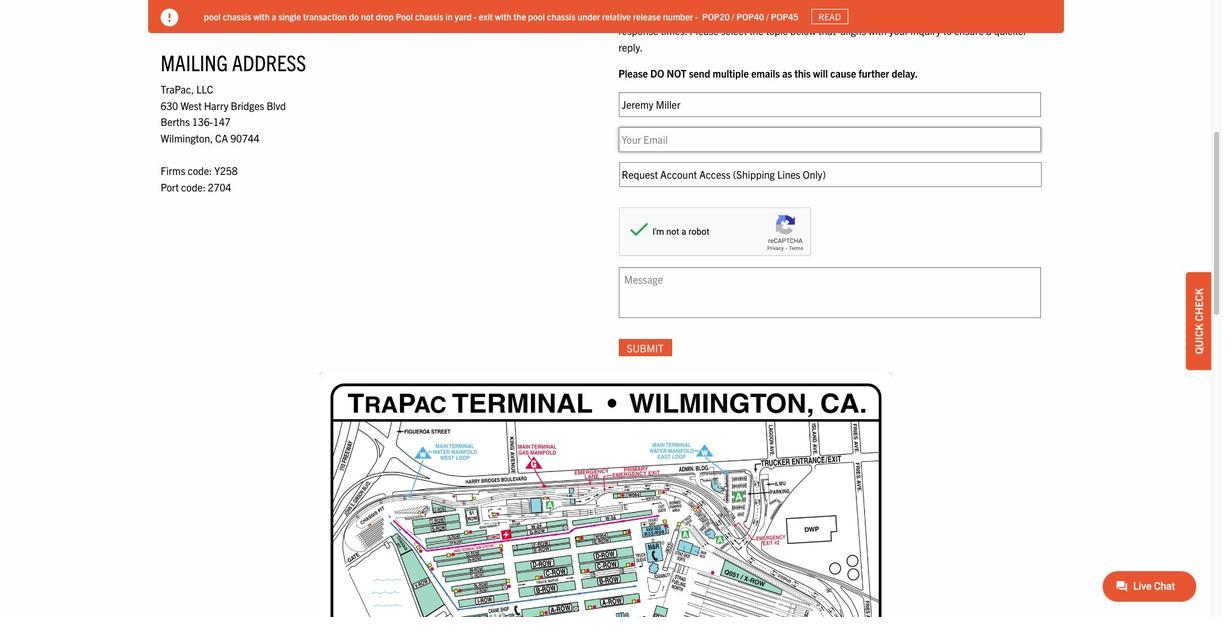 Task type: describe. For each thing, give the bounding box(es) containing it.
2 chassis from the left
[[415, 11, 444, 22]]

1 chassis from the left
[[223, 11, 251, 22]]

response
[[619, 24, 659, 37]]

136-
[[192, 115, 213, 128]]

single
[[279, 11, 301, 22]]

delay.
[[892, 67, 918, 80]]

emails
[[752, 67, 780, 80]]

port
[[161, 181, 179, 193]]

147
[[213, 115, 231, 128]]

will
[[814, 67, 828, 80]]

pop45
[[771, 11, 799, 22]]

pool
[[396, 11, 413, 22]]

has
[[792, 8, 808, 21]]

send
[[689, 67, 711, 80]]

multiple
[[713, 67, 749, 80]]

in inside please note our customer service email has a very heavy daily volume, resulting in potentially slow response times. please select the topic below that  aligns with your inquiry to ensure a quicker reply.
[[967, 8, 975, 21]]

relative
[[603, 11, 631, 22]]

y258
[[214, 164, 238, 177]]

ca
[[215, 132, 228, 144]]

please do not send multiple emails as this will cause further delay.
[[619, 67, 918, 80]]

2 - from the left
[[695, 11, 698, 22]]

further
[[859, 67, 890, 80]]

90744
[[230, 132, 260, 144]]

pop40
[[737, 11, 765, 22]]

volume,
[[889, 8, 924, 21]]

your
[[890, 24, 909, 37]]

0 horizontal spatial a
[[272, 11, 276, 22]]

Message text field
[[619, 267, 1041, 318]]

mailing
[[161, 48, 228, 76]]

2704
[[208, 181, 231, 193]]

llc
[[196, 83, 213, 96]]

2 / from the left
[[767, 11, 769, 22]]

customer
[[689, 8, 730, 21]]

harry
[[204, 99, 229, 112]]

the inside please note our customer service email has a very heavy daily volume, resulting in potentially slow response times. please select the topic below that  aligns with your inquiry to ensure a quicker reply.
[[750, 24, 764, 37]]

berths
[[161, 115, 190, 128]]

customer service: 877-387-2722
[[161, 8, 308, 21]]

topic
[[766, 24, 788, 37]]

please for not
[[619, 67, 648, 80]]

under
[[578, 11, 600, 22]]

trapac,
[[161, 83, 194, 96]]

pool chassis with a single transaction  do not drop pool chassis in yard -  exit with the pool chassis under relative release number -  pop20 / pop40 / pop45
[[204, 11, 799, 22]]

please for our
[[619, 8, 648, 21]]

email
[[766, 8, 790, 21]]

exit
[[479, 11, 493, 22]]

as
[[783, 67, 793, 80]]

0 vertical spatial code:
[[188, 164, 212, 177]]

1 vertical spatial code:
[[181, 181, 206, 193]]

solid image
[[161, 9, 178, 27]]

1 horizontal spatial a
[[810, 8, 815, 21]]

slow
[[1025, 8, 1045, 21]]

1 horizontal spatial with
[[495, 11, 512, 22]]

inquiry
[[911, 24, 941, 37]]

read
[[819, 11, 842, 22]]

service:
[[206, 8, 241, 21]]

number
[[663, 11, 693, 22]]

quick check link
[[1187, 272, 1212, 370]]

very
[[818, 8, 836, 21]]

drop
[[376, 11, 394, 22]]

0 horizontal spatial with
[[253, 11, 270, 22]]



Task type: vqa. For each thing, say whether or not it's contained in the screenshot.
'Terminal'
no



Task type: locate. For each thing, give the bounding box(es) containing it.
0 horizontal spatial in
[[446, 11, 453, 22]]

service
[[733, 8, 764, 21]]

Your Email text field
[[619, 127, 1041, 152]]

in up 'ensure'
[[967, 8, 975, 21]]

check
[[1193, 288, 1206, 321]]

quick
[[1193, 324, 1206, 354]]

1 horizontal spatial pool
[[528, 11, 545, 22]]

/
[[732, 11, 735, 22], [767, 11, 769, 22]]

that
[[819, 24, 836, 37]]

1 vertical spatial please
[[690, 24, 719, 37]]

2722
[[285, 8, 308, 21]]

1 vertical spatial the
[[750, 24, 764, 37]]

customer
[[161, 8, 203, 21]]

None submit
[[619, 339, 672, 357]]

please note our customer service email has a very heavy daily volume, resulting in potentially slow response times. please select the topic below that  aligns with your inquiry to ensure a quicker reply.
[[619, 8, 1045, 53]]

code:
[[188, 164, 212, 177], [181, 181, 206, 193]]

/ up select
[[732, 11, 735, 22]]

trapac, llc 630 west harry bridges blvd berths 136-147 wilmington, ca 90744
[[161, 83, 286, 144]]

/ up topic
[[767, 11, 769, 22]]

pop20
[[703, 11, 730, 22]]

chassis left under in the left top of the page
[[547, 11, 576, 22]]

the right exit
[[514, 11, 526, 22]]

firms code:  y258 port code:  2704
[[161, 164, 238, 193]]

in
[[967, 8, 975, 21], [446, 11, 453, 22]]

west
[[181, 99, 202, 112]]

a
[[810, 8, 815, 21], [272, 11, 276, 22], [987, 24, 992, 37]]

please down customer
[[690, 24, 719, 37]]

not
[[361, 11, 374, 22]]

pool right customer
[[204, 11, 221, 22]]

please
[[619, 8, 648, 21], [690, 24, 719, 37], [619, 67, 648, 80]]

-
[[474, 11, 477, 22], [695, 11, 698, 22]]

heavy
[[839, 8, 864, 21]]

chassis
[[223, 11, 251, 22], [415, 11, 444, 22], [547, 11, 576, 22]]

to
[[944, 24, 952, 37]]

quick check
[[1193, 288, 1206, 354]]

yard
[[455, 11, 472, 22]]

code: up 2704 at the left top of the page
[[188, 164, 212, 177]]

2 pool from the left
[[528, 11, 545, 22]]

1 horizontal spatial in
[[967, 8, 975, 21]]

quicker
[[995, 24, 1027, 37]]

1 - from the left
[[474, 11, 477, 22]]

- right our
[[695, 11, 698, 22]]

select
[[721, 24, 748, 37]]

387-
[[264, 8, 285, 21]]

a left single
[[272, 11, 276, 22]]

- left exit
[[474, 11, 477, 22]]

please up response
[[619, 8, 648, 21]]

2 horizontal spatial a
[[987, 24, 992, 37]]

2 horizontal spatial with
[[869, 24, 887, 37]]

0 horizontal spatial pool
[[204, 11, 221, 22]]

0 vertical spatial the
[[514, 11, 526, 22]]

3 chassis from the left
[[547, 11, 576, 22]]

the
[[514, 11, 526, 22], [750, 24, 764, 37]]

firms
[[161, 164, 185, 177]]

1 horizontal spatial the
[[750, 24, 764, 37]]

not
[[667, 67, 687, 80]]

below
[[791, 24, 817, 37]]

2 horizontal spatial chassis
[[547, 11, 576, 22]]

0 horizontal spatial the
[[514, 11, 526, 22]]

0 horizontal spatial -
[[474, 11, 477, 22]]

Your Name text field
[[619, 92, 1041, 117]]

this
[[795, 67, 811, 80]]

630
[[161, 99, 178, 112]]

a right 'has'
[[810, 8, 815, 21]]

blvd
[[267, 99, 286, 112]]

with inside please note our customer service email has a very heavy daily volume, resulting in potentially slow response times. please select the topic below that  aligns with your inquiry to ensure a quicker reply.
[[869, 24, 887, 37]]

1 horizontal spatial chassis
[[415, 11, 444, 22]]

code: right port
[[181, 181, 206, 193]]

chassis right pool
[[415, 11, 444, 22]]

times.
[[661, 24, 688, 37]]

please left do
[[619, 67, 648, 80]]

bridges
[[231, 99, 264, 112]]

0 horizontal spatial /
[[732, 11, 735, 22]]

resulting
[[926, 8, 964, 21]]

0 vertical spatial please
[[619, 8, 648, 21]]

pool
[[204, 11, 221, 22], [528, 11, 545, 22]]

877-
[[243, 8, 264, 21]]

1 pool from the left
[[204, 11, 221, 22]]

mailing address
[[161, 48, 306, 76]]

do
[[651, 67, 665, 80]]

with down daily
[[869, 24, 887, 37]]

address
[[232, 48, 306, 76]]

1 horizontal spatial /
[[767, 11, 769, 22]]

wilmington,
[[161, 132, 213, 144]]

ensure
[[955, 24, 985, 37]]

with
[[253, 11, 270, 22], [495, 11, 512, 22], [869, 24, 887, 37]]

0 horizontal spatial chassis
[[223, 11, 251, 22]]

potentially
[[977, 8, 1023, 21]]

chassis left 387-
[[223, 11, 251, 22]]

note
[[650, 8, 670, 21]]

1 horizontal spatial -
[[695, 11, 698, 22]]

1 / from the left
[[732, 11, 735, 22]]

in left yard
[[446, 11, 453, 22]]

do
[[349, 11, 359, 22]]

pool right exit
[[528, 11, 545, 22]]

read link
[[812, 9, 849, 24]]

transaction
[[303, 11, 347, 22]]

release
[[633, 11, 661, 22]]

with left single
[[253, 11, 270, 22]]

a down potentially
[[987, 24, 992, 37]]

our
[[672, 8, 687, 21]]

the down pop40
[[750, 24, 764, 37]]

with right exit
[[495, 11, 512, 22]]

daily
[[866, 8, 887, 21]]

2 vertical spatial please
[[619, 67, 648, 80]]

reply.
[[619, 40, 643, 53]]

cause
[[831, 67, 857, 80]]



